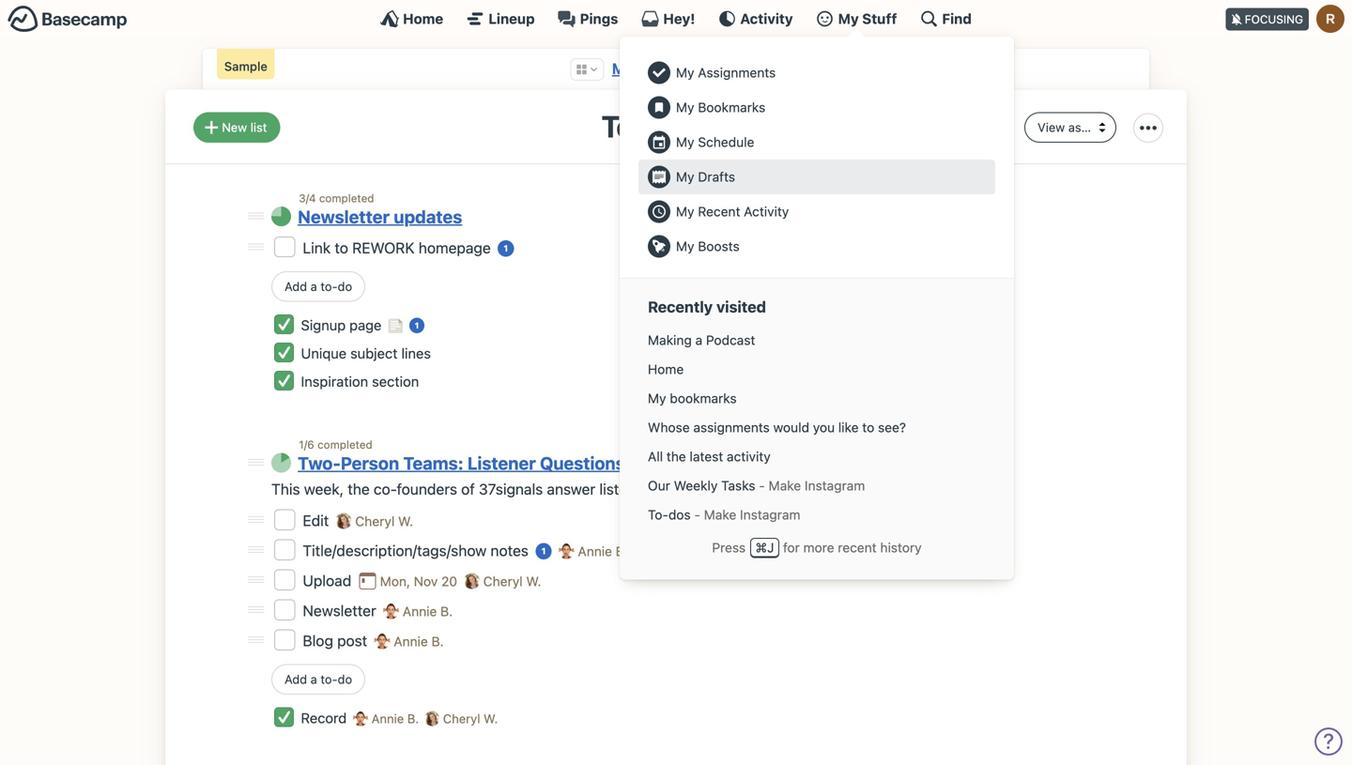 Task type: describe. For each thing, give the bounding box(es) containing it.
cheryl w. for topmost cheryl walters image
[[355, 514, 413, 529]]

annie bryan image for newsletter
[[383, 604, 399, 619]]

add a to-do for second the add a to-do button from the top
[[285, 673, 352, 687]]

b. for annie b. link for blog post
[[432, 634, 444, 649]]

0 vertical spatial annie b. link
[[578, 544, 628, 559]]

my schedule link
[[639, 125, 996, 160]]

cheryl w. for cheryl walters image related to upload
[[484, 574, 542, 589]]

section
[[372, 374, 419, 390]]

inspiration
[[301, 374, 368, 390]]

answer
[[547, 481, 596, 498]]

1 horizontal spatial annie bryan image
[[559, 543, 575, 559]]

newsletter updates
[[298, 207, 462, 227]]

latest
[[690, 449, 724, 465]]

annie for annie b. link associated with newsletter
[[403, 604, 437, 619]]

sample element
[[217, 49, 275, 79]]

annie bryan image for blog post
[[374, 634, 390, 650]]

mon, nov 20
[[380, 574, 458, 589]]

blog post
[[303, 632, 371, 650]]

1 vertical spatial -
[[695, 507, 701, 523]]

this week, the co-founders of 37signals answer listener questions from the re...
[[271, 481, 812, 498]]

20
[[442, 574, 458, 589]]

do for 2nd the add a to-do button from the bottom of the page
[[338, 279, 352, 293]]

newsletter link
[[303, 602, 380, 620]]

mon, nov 20 link
[[359, 574, 458, 589]]

inspiration section link
[[301, 374, 419, 390]]

activity inside my stuff element
[[744, 204, 789, 219]]

see?
[[878, 420, 907, 436]]

cheryl for topmost cheryl walters image
[[355, 514, 395, 529]]

annie b. right record
[[368, 712, 423, 727]]

upload link
[[303, 572, 356, 590]]

listener
[[468, 453, 536, 474]]

1 link for signup page
[[409, 318, 425, 334]]

find
[[943, 10, 972, 27]]

0 vertical spatial to
[[335, 239, 348, 257]]

mon,
[[380, 574, 410, 589]]

nov
[[414, 574, 438, 589]]

bookmarks
[[698, 100, 766, 115]]

my for my drafts
[[676, 169, 695, 185]]

blog
[[303, 632, 333, 650]]

newsletter for newsletter updates
[[298, 207, 390, 227]]

my bookmarks
[[676, 100, 766, 115]]

annie for annie b. link for blog post
[[394, 634, 428, 649]]

upload
[[303, 572, 356, 590]]

founders
[[397, 481, 457, 498]]

the inside recently visited pages element
[[667, 449, 686, 465]]

you
[[813, 420, 835, 436]]

cheryl for cheryl walters image related to upload
[[484, 574, 523, 589]]

37signals
[[479, 481, 543, 498]]

annie right record
[[372, 712, 404, 727]]

sample
[[224, 59, 268, 73]]

1 inside "link to rework homepage 1"
[[504, 243, 508, 253]]

⌘
[[756, 540, 768, 556]]

signup
[[301, 317, 346, 334]]

0 horizontal spatial home link
[[381, 9, 444, 28]]

podcast inside recently visited pages element
[[706, 333, 756, 348]]

0 horizontal spatial home
[[403, 10, 444, 27]]

of
[[461, 481, 475, 498]]

add for second the add a to-do button from the top
[[285, 673, 307, 687]]

recently
[[648, 298, 713, 316]]

1 vertical spatial make
[[704, 507, 737, 523]]

questions
[[540, 453, 625, 474]]

whose assignments would you like to see? link
[[639, 413, 996, 443]]

making a podcast for bottom making a podcast link
[[648, 333, 756, 348]]

a for bottom making a podcast link
[[696, 333, 703, 348]]

1 add a to-do button from the top
[[271, 271, 366, 302]]

to-dos
[[602, 108, 699, 144]]

post
[[337, 632, 367, 650]]

0 horizontal spatial the
[[348, 481, 370, 498]]

annie b. for annie b. link associated with newsletter
[[403, 604, 453, 619]]

co-
[[374, 481, 397, 498]]

1 link for link to rework homepage
[[498, 240, 514, 257]]

my for my bookmarks
[[648, 391, 667, 406]]

a for 2nd the add a to-do button from the bottom of the page
[[311, 279, 317, 293]]

my for my bookmarks
[[676, 100, 695, 115]]

two-person teams: listener questions
[[298, 453, 625, 474]]

dos for to-dos
[[647, 108, 699, 144]]

j
[[768, 540, 775, 556]]

bookmarks
[[670, 391, 737, 406]]

3/4 completed
[[299, 192, 374, 205]]

more
[[804, 540, 835, 556]]

recently visited pages element
[[639, 326, 996, 530]]

focusing
[[1245, 13, 1304, 26]]

boosts
[[698, 239, 740, 254]]

edit link
[[303, 512, 333, 530]]

signup page
[[301, 317, 385, 334]]

activity link
[[718, 9, 793, 28]]

stuff
[[863, 10, 898, 27]]

schedule
[[698, 134, 755, 150]]

breadcrumb element
[[203, 49, 1150, 90]]

recent
[[698, 204, 741, 219]]

w. for topmost cheryl walters image
[[398, 514, 413, 529]]

3/4 completed link
[[299, 192, 374, 205]]

completed for two-
[[318, 438, 373, 451]]

title/description/tags/show notes 1
[[303, 542, 546, 560]]

updates
[[394, 207, 462, 227]]

my bookmarks link
[[639, 384, 996, 413]]

my recent activity
[[676, 204, 789, 219]]

switch accounts image
[[8, 5, 128, 34]]

2 to- from the top
[[321, 673, 338, 687]]

link
[[303, 239, 331, 257]]

listener
[[600, 481, 650, 498]]

my for my assignments
[[676, 65, 695, 80]]

1/6 completed
[[299, 438, 373, 451]]

annie for the topmost annie b. link
[[578, 544, 612, 559]]

unique subject lines
[[301, 345, 431, 362]]

as…
[[1069, 120, 1092, 134]]

focusing button
[[1227, 0, 1353, 37]]

my assignments link
[[639, 55, 996, 90]]

view as… button
[[1025, 112, 1117, 143]]

edit
[[303, 512, 333, 530]]



Task type: vqa. For each thing, say whether or not it's contained in the screenshot.
cards
no



Task type: locate. For each thing, give the bounding box(es) containing it.
1 vertical spatial add
[[285, 673, 307, 687]]

1 vertical spatial making a podcast
[[648, 333, 756, 348]]

to-
[[321, 279, 338, 293], [321, 673, 338, 687]]

add down blog
[[285, 673, 307, 687]]

2 add from the top
[[285, 673, 307, 687]]

annie b. down listener
[[578, 544, 628, 559]]

add a to-do button
[[271, 271, 366, 302], [271, 665, 366, 695]]

the right all
[[667, 449, 686, 465]]

0 vertical spatial annie bryan image
[[559, 543, 575, 559]]

annie bryan image right post
[[374, 634, 390, 650]]

my up my bookmarks
[[676, 65, 695, 80]]

podcast up my bookmarks
[[681, 60, 741, 78]]

instagram down our weekly tasks - make instagram
[[740, 507, 801, 523]]

0 vertical spatial newsletter
[[298, 207, 390, 227]]

my recent activity link
[[639, 194, 996, 229]]

to right like
[[863, 420, 875, 436]]

record link
[[301, 710, 351, 727]]

2 vertical spatial w.
[[484, 712, 498, 727]]

completed up person
[[318, 438, 373, 451]]

to- for to-dos - make instagram
[[648, 507, 669, 523]]

annie bryan image down mon, on the left bottom of the page
[[383, 604, 399, 619]]

0 vertical spatial -
[[759, 478, 765, 494]]

0 vertical spatial podcast
[[681, 60, 741, 78]]

my bookmarks
[[648, 391, 737, 406]]

making a podcast down recently visited
[[648, 333, 756, 348]]

2 horizontal spatial 1 link
[[536, 543, 552, 560]]

2 vertical spatial cheryl
[[443, 712, 480, 727]]

0 horizontal spatial annie bryan image
[[353, 712, 368, 727]]

1 horizontal spatial 1 link
[[498, 240, 514, 257]]

to right link
[[335, 239, 348, 257]]

podcast down visited at the right
[[706, 333, 756, 348]]

a down link
[[311, 279, 317, 293]]

0 vertical spatial cheryl walters image
[[336, 513, 352, 529]]

1 right homepage
[[504, 243, 508, 253]]

0 vertical spatial w.
[[398, 514, 413, 529]]

my up whose
[[648, 391, 667, 406]]

1 vertical spatial to-
[[321, 673, 338, 687]]

annie right post
[[394, 634, 428, 649]]

my for my recent activity
[[676, 204, 695, 219]]

0 vertical spatial activity
[[741, 10, 793, 27]]

pings button
[[558, 9, 619, 28]]

my for my stuff
[[839, 10, 859, 27]]

home link left lineup link at the left top
[[381, 9, 444, 28]]

1 up lines
[[415, 321, 419, 331]]

1 vertical spatial to
[[863, 420, 875, 436]]

newsletter down 3/4 completed
[[298, 207, 390, 227]]

1 vertical spatial home
[[648, 362, 684, 377]]

0 horizontal spatial 1 link
[[409, 318, 425, 334]]

my boosts
[[676, 239, 740, 254]]

b. for the topmost annie b. link
[[616, 544, 628, 559]]

title/description/tags/show notes link
[[303, 542, 533, 560]]

annie b. link down nov
[[403, 604, 453, 619]]

0 vertical spatial to-
[[602, 108, 647, 144]]

newsletter updates link
[[298, 207, 462, 227]]

b. for annie b. link associated with newsletter
[[441, 604, 453, 619]]

instagram down 'all the latest activity' link
[[805, 478, 866, 494]]

1 vertical spatial dos
[[669, 507, 691, 523]]

this
[[271, 481, 300, 498]]

1 vertical spatial 1
[[415, 321, 419, 331]]

making inside recently visited pages element
[[648, 333, 692, 348]]

press
[[712, 540, 746, 556]]

cheryl walters image for record
[[425, 712, 440, 727]]

dos down "breadcrumb" element
[[647, 108, 699, 144]]

notes
[[491, 542, 529, 560]]

1 add from the top
[[285, 279, 307, 293]]

annie down mon, nov 20
[[403, 604, 437, 619]]

1 right 'notes'
[[542, 546, 546, 556]]

add a to-do for 2nd the add a to-do button from the bottom of the page
[[285, 279, 352, 293]]

add down link
[[285, 279, 307, 293]]

0 vertical spatial add
[[285, 279, 307, 293]]

my stuff button
[[816, 9, 898, 28]]

1 horizontal spatial home
[[648, 362, 684, 377]]

make down 'all the latest activity' link
[[769, 478, 801, 494]]

0 vertical spatial cheryl w.
[[355, 514, 413, 529]]

add a to-do down blog
[[285, 673, 352, 687]]

0 horizontal spatial -
[[695, 507, 701, 523]]

2 horizontal spatial cheryl
[[484, 574, 523, 589]]

activity right recent
[[744, 204, 789, 219]]

add a to-do button down blog
[[271, 665, 366, 695]]

activity up assignments
[[741, 10, 793, 27]]

the
[[667, 449, 686, 465], [348, 481, 370, 498], [760, 481, 782, 498]]

view as…
[[1038, 120, 1092, 134]]

lineup link
[[466, 9, 535, 28]]

1 vertical spatial cheryl w.
[[484, 574, 542, 589]]

- down questions
[[695, 507, 701, 523]]

completed
[[319, 192, 374, 205], [318, 438, 373, 451]]

1 horizontal spatial home link
[[639, 355, 996, 384]]

blog post link
[[303, 632, 371, 650]]

annie down answer
[[578, 544, 612, 559]]

do up signup page link
[[338, 279, 352, 293]]

to- down "breadcrumb" element
[[602, 108, 647, 144]]

1 vertical spatial add a to-do button
[[271, 665, 366, 695]]

my left stuff
[[839, 10, 859, 27]]

weekly
[[674, 478, 718, 494]]

for
[[783, 540, 800, 556]]

1 do from the top
[[338, 279, 352, 293]]

to inside whose assignments would you like to see? 'link'
[[863, 420, 875, 436]]

my up my drafts
[[676, 134, 695, 150]]

my assignments
[[676, 65, 776, 80]]

new list
[[222, 120, 267, 134]]

making down hey! dropdown button
[[612, 60, 665, 78]]

add for 2nd the add a to-do button from the bottom of the page
[[285, 279, 307, 293]]

annie b. link for blog post
[[394, 634, 444, 649]]

annie bryan image
[[383, 604, 399, 619], [374, 634, 390, 650]]

home link up whose assignments would you like to see? 'link'
[[639, 355, 996, 384]]

1 horizontal spatial 1
[[504, 243, 508, 253]]

1 add a to-do from the top
[[285, 279, 352, 293]]

1/6 completed link
[[299, 438, 373, 451]]

home
[[403, 10, 444, 27], [648, 362, 684, 377]]

activity
[[741, 10, 793, 27], [744, 204, 789, 219]]

tasks
[[722, 478, 756, 494]]

1 horizontal spatial cheryl w. link
[[484, 574, 542, 589]]

newsletter up blog post link
[[303, 602, 380, 620]]

1
[[504, 243, 508, 253], [415, 321, 419, 331], [542, 546, 546, 556]]

0 vertical spatial make
[[769, 478, 801, 494]]

1 link right homepage
[[498, 240, 514, 257]]

annie b. link for newsletter
[[403, 604, 453, 619]]

my for my schedule
[[676, 134, 695, 150]]

cheryl w. link for topmost cheryl walters image
[[355, 514, 413, 529]]

1 horizontal spatial -
[[759, 478, 765, 494]]

0 vertical spatial to-
[[321, 279, 338, 293]]

annie b. down nov
[[403, 604, 453, 619]]

the left co-
[[348, 481, 370, 498]]

2 horizontal spatial cheryl walters image
[[464, 574, 480, 589]]

signup page link
[[301, 317, 385, 334]]

my drafts
[[676, 169, 736, 185]]

cheryl w. link for cheryl walters image related to upload
[[484, 574, 542, 589]]

inspiration section
[[301, 374, 419, 390]]

1 vertical spatial instagram
[[740, 507, 801, 523]]

2 add a to-do button from the top
[[271, 665, 366, 695]]

my stuff element
[[639, 55, 996, 264]]

1 vertical spatial making
[[648, 333, 692, 348]]

0 vertical spatial home
[[403, 10, 444, 27]]

1 horizontal spatial w.
[[484, 712, 498, 727]]

history
[[881, 540, 922, 556]]

unique subject lines link
[[301, 345, 431, 362]]

find button
[[920, 9, 972, 28]]

b.
[[616, 544, 628, 559], [441, 604, 453, 619], [432, 634, 444, 649], [407, 712, 419, 727]]

1 vertical spatial do
[[338, 673, 352, 687]]

my for my boosts
[[676, 239, 695, 254]]

0 vertical spatial cheryl
[[355, 514, 395, 529]]

do down post
[[338, 673, 352, 687]]

cheryl walters image for upload
[[464, 574, 480, 589]]

2 vertical spatial annie b. link
[[394, 634, 444, 649]]

to- for to-dos
[[602, 108, 647, 144]]

0 vertical spatial completed
[[319, 192, 374, 205]]

1 vertical spatial w.
[[526, 574, 542, 589]]

making a podcast link up my bookmarks link
[[639, 326, 996, 355]]

1 vertical spatial cheryl w. link
[[484, 574, 542, 589]]

my bookmarks link
[[639, 90, 996, 125]]

0 vertical spatial cheryl w. link
[[355, 514, 413, 529]]

1/6
[[299, 438, 314, 451]]

cheryl w. link down 'notes'
[[484, 574, 542, 589]]

would
[[774, 420, 810, 436]]

cheryl w. link up the title/description/tags/show
[[355, 514, 413, 529]]

cheryl walters image
[[336, 513, 352, 529], [464, 574, 480, 589], [425, 712, 440, 727]]

newsletter
[[298, 207, 390, 227], [303, 602, 380, 620]]

two-person teams: listener questions link
[[298, 453, 625, 474]]

my down "breadcrumb" element
[[676, 100, 695, 115]]

0 vertical spatial making a podcast link
[[612, 60, 741, 78]]

1 vertical spatial annie b. link
[[403, 604, 453, 619]]

0 horizontal spatial cheryl
[[355, 514, 395, 529]]

our
[[648, 478, 671, 494]]

completed for newsletter
[[319, 192, 374, 205]]

making down recently
[[648, 333, 692, 348]]

making a podcast inside "breadcrumb" element
[[612, 60, 741, 78]]

dos for to-dos - make instagram
[[669, 507, 691, 523]]

0 vertical spatial 1
[[504, 243, 508, 253]]

cheryl
[[355, 514, 395, 529], [484, 574, 523, 589], [443, 712, 480, 727]]

making a podcast inside recently visited pages element
[[648, 333, 756, 348]]

visited
[[717, 298, 767, 316]]

0 vertical spatial annie bryan image
[[383, 604, 399, 619]]

rework
[[352, 239, 415, 257]]

my stuff
[[839, 10, 898, 27]]

dos inside recently visited pages element
[[669, 507, 691, 523]]

annie b.
[[578, 544, 628, 559], [403, 604, 453, 619], [394, 634, 444, 649], [368, 712, 423, 727]]

2 vertical spatial cheryl walters image
[[425, 712, 440, 727]]

1 inside title/description/tags/show notes 1
[[542, 546, 546, 556]]

cheryl w.
[[355, 514, 413, 529], [484, 574, 542, 589], [440, 712, 498, 727]]

1 horizontal spatial to-
[[648, 507, 669, 523]]

annie bryan image
[[559, 543, 575, 559], [353, 712, 368, 727]]

1 to- from the top
[[321, 279, 338, 293]]

0 vertical spatial dos
[[647, 108, 699, 144]]

3/4
[[299, 192, 316, 205]]

making a podcast link inside "breadcrumb" element
[[612, 60, 741, 78]]

like
[[839, 420, 859, 436]]

assignments
[[694, 420, 770, 436]]

making a podcast link down hey!
[[612, 60, 741, 78]]

1 link up lines
[[409, 318, 425, 334]]

unique
[[301, 345, 347, 362]]

2 horizontal spatial 1
[[542, 546, 546, 556]]

lines
[[402, 345, 431, 362]]

teams:
[[403, 453, 464, 474]]

1 link for title/description/tags/show notes
[[536, 543, 552, 560]]

link to rework homepage 1
[[303, 239, 508, 257]]

1 vertical spatial to-
[[648, 507, 669, 523]]

making for bottom making a podcast link
[[648, 333, 692, 348]]

0 vertical spatial do
[[338, 279, 352, 293]]

0 vertical spatial instagram
[[805, 478, 866, 494]]

lineup
[[489, 10, 535, 27]]

w. for cheryl walters image related to upload
[[526, 574, 542, 589]]

annie b. down mon, nov 20
[[394, 634, 444, 649]]

0 horizontal spatial make
[[704, 507, 737, 523]]

dos
[[647, 108, 699, 144], [669, 507, 691, 523]]

completed up "newsletter updates" 'link'
[[319, 192, 374, 205]]

ruby image
[[1317, 5, 1345, 33]]

2 add a to-do from the top
[[285, 673, 352, 687]]

0 horizontal spatial to-
[[602, 108, 647, 144]]

home inside recently visited pages element
[[648, 362, 684, 377]]

a for second the add a to-do button from the top
[[311, 673, 317, 687]]

do for second the add a to-do button from the top
[[338, 673, 352, 687]]

home up 'my bookmarks'
[[648, 362, 684, 377]]

annie bryan image right 'notes'
[[559, 543, 575, 559]]

1 vertical spatial 1 link
[[409, 318, 425, 334]]

annie bryan image right record
[[353, 712, 368, 727]]

to- up the "signup"
[[321, 279, 338, 293]]

my left boosts
[[676, 239, 695, 254]]

to-dos - make instagram
[[648, 507, 801, 523]]

my inside recently visited pages element
[[648, 391, 667, 406]]

title/description/tags/show
[[303, 542, 487, 560]]

- right from at the bottom of page
[[759, 478, 765, 494]]

1 horizontal spatial cheryl
[[443, 712, 480, 727]]

main element
[[0, 0, 1353, 580]]

the left the re...
[[760, 481, 782, 498]]

to- down "our"
[[648, 507, 669, 523]]

make
[[769, 478, 801, 494], [704, 507, 737, 523]]

2 vertical spatial 1
[[542, 546, 546, 556]]

annie b. link down mon, nov 20
[[394, 634, 444, 649]]

2 vertical spatial 1 link
[[536, 543, 552, 560]]

0 vertical spatial 1 link
[[498, 240, 514, 257]]

pings
[[580, 10, 619, 27]]

my inside dropdown button
[[839, 10, 859, 27]]

making inside "breadcrumb" element
[[612, 60, 665, 78]]

1 horizontal spatial cheryl walters image
[[425, 712, 440, 727]]

home left lineup link at the left top
[[403, 10, 444, 27]]

a down hey! dropdown button
[[669, 60, 678, 78]]

2 horizontal spatial the
[[760, 481, 782, 498]]

my left recent
[[676, 204, 695, 219]]

0 vertical spatial add a to-do
[[285, 279, 352, 293]]

0 horizontal spatial w.
[[398, 514, 413, 529]]

our weekly tasks - make instagram
[[648, 478, 866, 494]]

making a podcast
[[612, 60, 741, 78], [648, 333, 756, 348]]

my left drafts
[[676, 169, 695, 185]]

new list link
[[194, 112, 280, 143]]

0 vertical spatial home link
[[381, 9, 444, 28]]

1 link right 'notes'
[[536, 543, 552, 560]]

hey!
[[664, 10, 695, 27]]

all the latest activity link
[[639, 443, 996, 472]]

annie b. for annie b. link for blog post
[[394, 634, 444, 649]]

making a podcast for making a podcast link in the "breadcrumb" element
[[612, 60, 741, 78]]

making a podcast down hey!
[[612, 60, 741, 78]]

1 vertical spatial annie bryan image
[[353, 712, 368, 727]]

questions
[[654, 481, 720, 498]]

1 vertical spatial completed
[[318, 438, 373, 451]]

all the latest activity
[[648, 449, 771, 465]]

0 horizontal spatial 1
[[415, 321, 419, 331]]

1 vertical spatial annie bryan image
[[374, 634, 390, 650]]

add a to-do down link
[[285, 279, 352, 293]]

1 vertical spatial activity
[[744, 204, 789, 219]]

1 vertical spatial home link
[[639, 355, 996, 384]]

add a to-do button down link
[[271, 271, 366, 302]]

1 vertical spatial cheryl
[[484, 574, 523, 589]]

0 horizontal spatial instagram
[[740, 507, 801, 523]]

0 vertical spatial making
[[612, 60, 665, 78]]

my boosts link
[[639, 229, 996, 264]]

0 horizontal spatial to
[[335, 239, 348, 257]]

1 horizontal spatial make
[[769, 478, 801, 494]]

1 vertical spatial add a to-do
[[285, 673, 352, 687]]

1 horizontal spatial instagram
[[805, 478, 866, 494]]

newsletter for "newsletter" link
[[303, 602, 380, 620]]

0 vertical spatial add a to-do button
[[271, 271, 366, 302]]

new
[[222, 120, 247, 134]]

podcast inside "breadcrumb" element
[[681, 60, 741, 78]]

2 vertical spatial cheryl w.
[[440, 712, 498, 727]]

subject
[[350, 345, 398, 362]]

re...
[[786, 481, 812, 498]]

annie b. link down listener
[[578, 544, 628, 559]]

a down recently visited
[[696, 333, 703, 348]]

my schedule
[[676, 134, 755, 150]]

a for making a podcast link in the "breadcrumb" element
[[669, 60, 678, 78]]

to
[[335, 239, 348, 257], [863, 420, 875, 436]]

1 vertical spatial making a podcast link
[[639, 326, 996, 355]]

1 horizontal spatial the
[[667, 449, 686, 465]]

2 do from the top
[[338, 673, 352, 687]]

2 horizontal spatial w.
[[526, 574, 542, 589]]

whose assignments would you like to see?
[[648, 420, 907, 436]]

recently visited
[[648, 298, 767, 316]]

0 horizontal spatial cheryl walters image
[[336, 513, 352, 529]]

dos down questions
[[669, 507, 691, 523]]

all
[[648, 449, 663, 465]]

to- inside recently visited pages element
[[648, 507, 669, 523]]

a down blog
[[311, 673, 317, 687]]

1 vertical spatial podcast
[[706, 333, 756, 348]]

from
[[724, 481, 756, 498]]

1 vertical spatial newsletter
[[303, 602, 380, 620]]

person
[[341, 453, 399, 474]]

drafts
[[698, 169, 736, 185]]

link to rework homepage link
[[303, 239, 495, 257]]

1 horizontal spatial to
[[863, 420, 875, 436]]

making for making a podcast link in the "breadcrumb" element
[[612, 60, 665, 78]]

make down from at the bottom of page
[[704, 507, 737, 523]]

to- up record link
[[321, 673, 338, 687]]

record
[[301, 710, 351, 727]]

annie b. for the topmost annie b. link
[[578, 544, 628, 559]]



